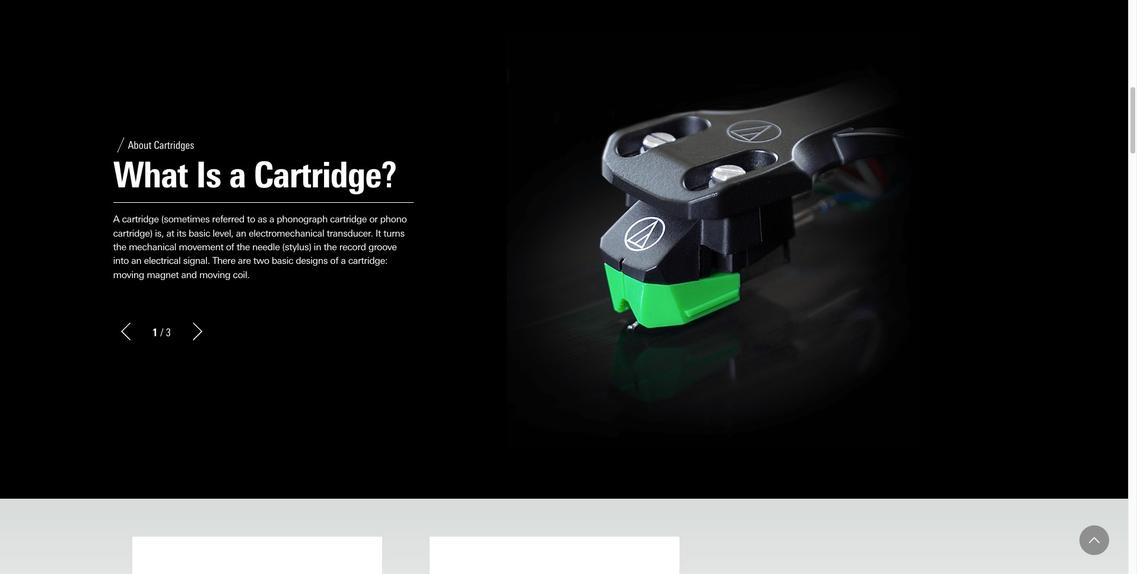 Task type: describe. For each thing, give the bounding box(es) containing it.
1 vertical spatial an
[[131, 256, 142, 267]]

2 horizontal spatial a
[[341, 256, 346, 267]]

1 / 3
[[152, 326, 171, 339]]

groove
[[369, 242, 397, 253]]

about
[[128, 139, 152, 152]]

record
[[339, 242, 366, 253]]

next slide image
[[189, 323, 206, 341]]

its
[[177, 228, 186, 239]]

1
[[152, 326, 158, 339]]

turns
[[384, 228, 405, 239]]

referred
[[212, 214, 245, 225]]

needle
[[252, 242, 280, 253]]

magnet
[[147, 269, 179, 281]]

there
[[212, 256, 236, 267]]

or
[[369, 214, 378, 225]]

(sometimes
[[161, 214, 210, 225]]

is
[[196, 154, 221, 197]]

(stylus)
[[282, 242, 311, 253]]

electrical
[[144, 256, 181, 267]]

what
[[113, 154, 188, 197]]

it
[[376, 228, 381, 239]]

/
[[160, 326, 164, 339]]

0 vertical spatial an
[[236, 228, 246, 239]]

to
[[247, 214, 255, 225]]

as
[[258, 214, 267, 225]]

1 vertical spatial of
[[330, 256, 339, 267]]

2 the from the left
[[237, 242, 250, 253]]

coil.
[[233, 269, 250, 281]]

and
[[181, 269, 197, 281]]

into
[[113, 256, 129, 267]]

what is a cartridge?
[[113, 154, 396, 197]]

mechanical
[[129, 242, 176, 253]]

two
[[253, 256, 269, 267]]

a
[[113, 214, 120, 225]]



Task type: locate. For each thing, give the bounding box(es) containing it.
a
[[229, 154, 246, 197], [269, 214, 274, 225], [341, 256, 346, 267]]

level,
[[213, 228, 234, 239]]

0 horizontal spatial the
[[113, 242, 126, 253]]

phonograph
[[277, 214, 328, 225]]

0 horizontal spatial basic
[[189, 228, 210, 239]]

signal.
[[183, 256, 210, 267]]

1 horizontal spatial an
[[236, 228, 246, 239]]

movement
[[179, 242, 224, 253]]

transducer.
[[327, 228, 373, 239]]

moving down into
[[113, 269, 144, 281]]

2 moving from the left
[[199, 269, 230, 281]]

1 moving from the left
[[113, 269, 144, 281]]

cartridge
[[122, 214, 159, 225], [330, 214, 367, 225]]

1 vertical spatial a
[[269, 214, 274, 225]]

is,
[[155, 228, 164, 239]]

2 cartridge from the left
[[330, 214, 367, 225]]

moving down there
[[199, 269, 230, 281]]

0 horizontal spatial a
[[229, 154, 246, 197]]

1 cartridge from the left
[[122, 214, 159, 225]]

previous slide image
[[117, 323, 134, 341]]

0 horizontal spatial of
[[226, 242, 234, 253]]

cartridge up cartridge)
[[122, 214, 159, 225]]

0 horizontal spatial moving
[[113, 269, 144, 281]]

an
[[236, 228, 246, 239], [131, 256, 142, 267]]

are
[[238, 256, 251, 267]]

0 horizontal spatial an
[[131, 256, 142, 267]]

2 horizontal spatial the
[[324, 242, 337, 253]]

0 vertical spatial a
[[229, 154, 246, 197]]

1 vertical spatial basic
[[272, 256, 293, 267]]

at
[[166, 228, 174, 239]]

an right into
[[131, 256, 142, 267]]

0 horizontal spatial cartridge
[[122, 214, 159, 225]]

the
[[113, 242, 126, 253], [237, 242, 250, 253], [324, 242, 337, 253]]

2 vertical spatial a
[[341, 256, 346, 267]]

1 horizontal spatial moving
[[199, 269, 230, 281]]

1 the from the left
[[113, 242, 126, 253]]

the up are
[[237, 242, 250, 253]]

moving
[[113, 269, 144, 281], [199, 269, 230, 281]]

the up into
[[113, 242, 126, 253]]

cartridge up the transducer.
[[330, 214, 367, 225]]

a cartridge (sometimes referred to as a phonograph cartridge or phono cartridge) is, at its basic level, an electromechanical transducer. it turns the mechanical movement of the needle (stylus) in the record groove into an electrical signal. there are two basic designs of a cartridge: moving magnet and moving coil.
[[113, 214, 407, 281]]

arrow up image
[[1090, 536, 1100, 546]]

a down record
[[341, 256, 346, 267]]

a right is
[[229, 154, 246, 197]]

basic down '(stylus)'
[[272, 256, 293, 267]]

basic up 'movement'
[[189, 228, 210, 239]]

in
[[314, 242, 321, 253]]

0 vertical spatial of
[[226, 242, 234, 253]]

3 the from the left
[[324, 242, 337, 253]]

of right designs
[[330, 256, 339, 267]]

electromechanical
[[249, 228, 324, 239]]

basic
[[189, 228, 210, 239], [272, 256, 293, 267]]

of up there
[[226, 242, 234, 253]]

1 horizontal spatial a
[[269, 214, 274, 225]]

designs
[[296, 256, 328, 267]]

cartridge:
[[348, 256, 388, 267]]

1 horizontal spatial the
[[237, 242, 250, 253]]

cartridges
[[154, 139, 194, 152]]

1 horizontal spatial of
[[330, 256, 339, 267]]

an right level, on the top left of the page
[[236, 228, 246, 239]]

phono
[[380, 214, 407, 225]]

1 horizontal spatial cartridge
[[330, 214, 367, 225]]

0 vertical spatial basic
[[189, 228, 210, 239]]

about cartridges
[[128, 139, 194, 152]]

a right as
[[269, 214, 274, 225]]

the right the in
[[324, 242, 337, 253]]

3
[[166, 326, 171, 339]]

cartridge?
[[254, 154, 396, 197]]

cartridge)
[[113, 228, 152, 239]]

1 horizontal spatial basic
[[272, 256, 293, 267]]

of
[[226, 242, 234, 253], [330, 256, 339, 267]]



Task type: vqa. For each thing, say whether or not it's contained in the screenshot.
of
yes



